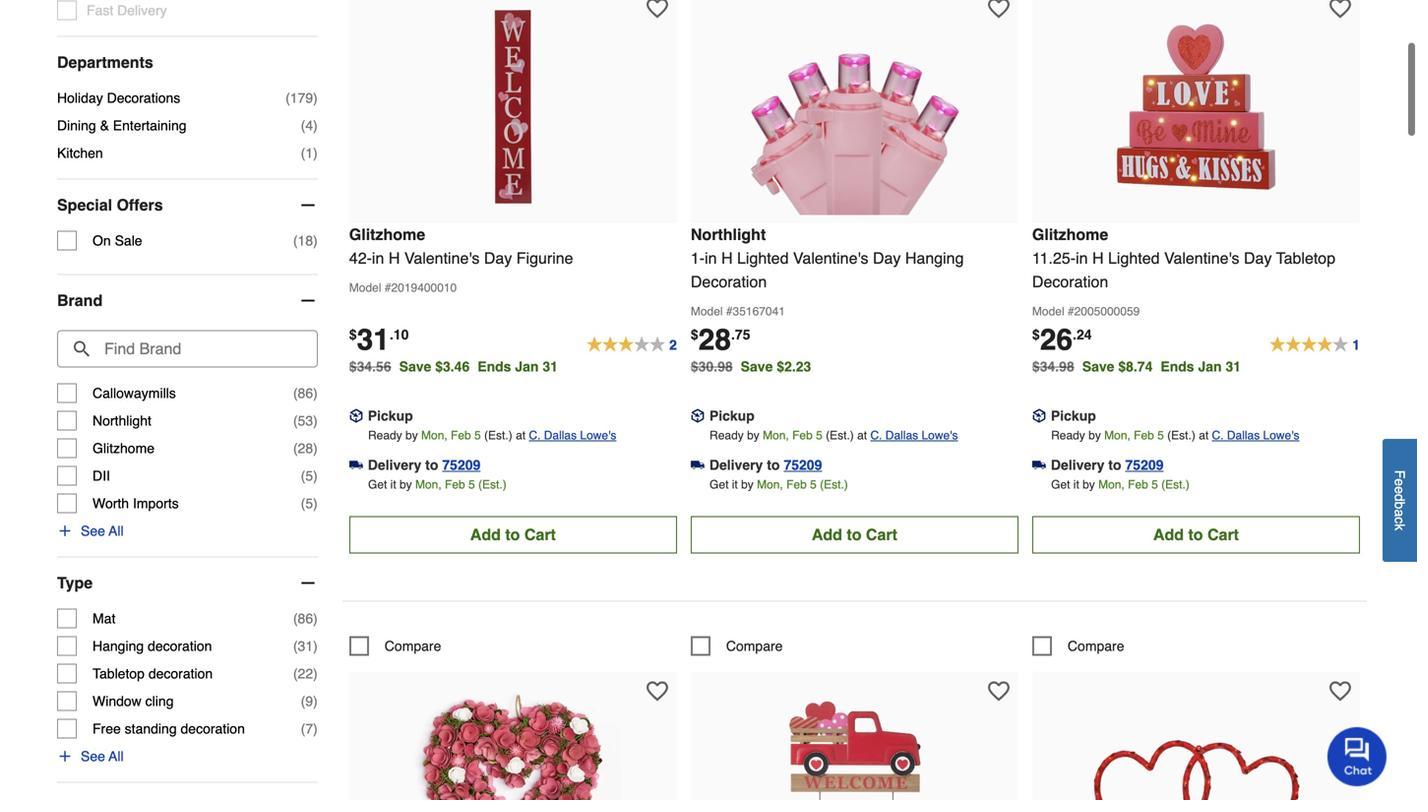 Task type: describe. For each thing, give the bounding box(es) containing it.
18
[[298, 233, 313, 249]]

was price $30.98 element
[[691, 354, 741, 375]]

add for 1st "add to cart" button
[[470, 526, 501, 544]]

dii
[[93, 468, 110, 484]]

window cling
[[93, 694, 174, 709]]

northlight 34175078 10-in h lighted valentine's day window cling image
[[1088, 682, 1305, 800]]

dining
[[57, 118, 96, 133]]

day inside the glitzhome 42-in h valentine's day figurine
[[484, 249, 512, 267]]

cling
[[145, 694, 174, 709]]

31 right the $3.46
[[543, 359, 558, 375]]

3 it from the left
[[1074, 478, 1080, 492]]

$ 26 .24
[[1033, 323, 1092, 357]]

glitzhome 42-in h valentine's day figurine
[[349, 225, 574, 267]]

on
[[93, 233, 111, 249]]

) for northlight
[[313, 413, 318, 429]]

1 pickup image from the left
[[349, 409, 363, 423]]

valentine's for 1-
[[794, 249, 869, 267]]

31 up 22 in the left of the page
[[298, 639, 313, 654]]

2005000059
[[1075, 305, 1141, 318]]

75209 button for 2nd pickup icon from right's c. dallas lowe's button
[[442, 455, 481, 475]]

&
[[100, 118, 109, 133]]

imports
[[133, 496, 179, 512]]

compare for 5013211735 element
[[727, 638, 783, 654]]

standing
[[125, 721, 177, 737]]

dallas for 2nd pickup icon from right's c. dallas lowe's button
[[544, 429, 577, 442]]

$34.56
[[349, 359, 391, 375]]

save for 31
[[399, 359, 432, 375]]

3 c. from the left
[[1213, 429, 1224, 442]]

2 it from the left
[[732, 478, 738, 492]]

decorations
[[107, 90, 180, 106]]

actual price $31.10 element
[[349, 323, 409, 357]]

lighted for glitzhome
[[1109, 249, 1160, 267]]

2 add to cart button from the left
[[691, 516, 1019, 554]]

window
[[93, 694, 142, 709]]

pickup for 2nd pickup icon from right
[[368, 408, 413, 424]]

mat
[[93, 611, 116, 627]]

) for mat
[[313, 611, 318, 627]]

callowaymills
[[93, 386, 176, 401]]

31 up $34.56
[[357, 323, 390, 357]]

cart for 2nd "add to cart" button from left
[[866, 526, 898, 544]]

at for 1st pickup icon from right c. dallas lowe's button
[[858, 429, 868, 442]]

brand button
[[57, 275, 318, 326]]

ends for 26
[[1161, 359, 1195, 375]]

$3.46
[[435, 359, 470, 375]]

.24
[[1073, 327, 1092, 343]]

2 vertical spatial decoration
[[181, 721, 245, 737]]

28 for $ 28 .75
[[699, 323, 732, 357]]

holiday
[[57, 90, 103, 106]]

a
[[1393, 509, 1408, 517]]

delivery for pickup image
[[1051, 457, 1105, 473]]

truck filled image for 2nd pickup icon from right
[[349, 458, 363, 472]]

# for 11.25-
[[1068, 305, 1075, 318]]

( for holiday decorations
[[286, 90, 290, 106]]

on sale
[[93, 233, 142, 249]]

1 button
[[1270, 326, 1361, 354]]

sale
[[115, 233, 142, 249]]

4
[[306, 118, 313, 133]]

valentine's inside the glitzhome 42-in h valentine's day figurine
[[404, 249, 480, 267]]

9
[[306, 694, 313, 709]]

2019400010
[[391, 281, 457, 295]]

add to cart for 1st "add to cart" button
[[470, 526, 556, 544]]

) for dining & entertaining
[[313, 118, 318, 133]]

.10
[[390, 327, 409, 343]]

75209 for c. dallas lowe's button corresponding to pickup image
[[1126, 457, 1164, 473]]

2 heart outline image from the left
[[1330, 0, 1352, 19]]

type
[[57, 574, 93, 592]]

pickup for pickup image
[[1051, 408, 1097, 424]]

ends jan 31 element for 31
[[478, 359, 566, 375]]

53
[[298, 413, 313, 429]]

b
[[1393, 502, 1408, 509]]

worth imports 3344 valentine's day heart wreath - red wooden flower petals with dried and faux flowers - 15 inches - indoor hanging decoration image
[[405, 682, 622, 800]]

42-
[[349, 249, 372, 267]]

$ for 26
[[1033, 327, 1040, 343]]

c. dallas lowe's button for pickup image
[[1213, 426, 1300, 445]]

( 53 )
[[293, 413, 318, 429]]

brand
[[57, 292, 103, 310]]

( for tabletop decoration
[[293, 666, 298, 682]]

0 horizontal spatial glitzhome
[[93, 441, 155, 456]]

lighted for northlight
[[737, 249, 789, 267]]

c
[[1393, 517, 1408, 524]]

glitzhome for 11.25-
[[1033, 225, 1109, 244]]

decoration for 1-
[[691, 273, 767, 291]]

) for free standing decoration
[[313, 721, 318, 737]]

northlight 35167041 1-in h lighted valentine's day hanging decoration image
[[747, 0, 963, 215]]

) for holiday decorations
[[313, 90, 318, 106]]

ends for 31
[[478, 359, 511, 375]]

glitzhome for 42-
[[349, 225, 425, 244]]

lowe's for 1st pickup icon from right c. dallas lowe's button
[[922, 429, 958, 442]]

1 see from the top
[[81, 523, 105, 539]]

pickup image
[[1033, 409, 1047, 423]]

( for dii
[[301, 468, 306, 484]]

75209 button for c. dallas lowe's button corresponding to pickup image
[[1126, 455, 1164, 475]]

decoration for hanging decoration
[[148, 639, 212, 654]]

truck filled image for pickup image
[[1033, 458, 1047, 472]]

35167041
[[733, 305, 786, 318]]

( for dining & entertaining
[[301, 118, 306, 133]]

at for c. dallas lowe's button corresponding to pickup image
[[1199, 429, 1209, 442]]

d
[[1393, 494, 1408, 502]]

h for 1-
[[722, 249, 733, 267]]

tabletop inside glitzhome 11.25-in h lighted valentine's day tabletop decoration
[[1277, 249, 1336, 267]]

.75
[[732, 327, 751, 343]]

special offers
[[57, 196, 163, 214]]

28 for ( 28 )
[[298, 441, 313, 456]]

1 add to cart button from the left
[[349, 516, 677, 554]]

dining & entertaining
[[57, 118, 187, 133]]

$34.98
[[1033, 359, 1075, 375]]

f e e d b a c k
[[1393, 470, 1408, 531]]

1 it from the left
[[391, 478, 396, 492]]

compare for '5001251541' element
[[385, 638, 441, 654]]

2 pickup image from the left
[[691, 409, 705, 423]]

( 18 )
[[293, 233, 318, 249]]

decoration for tabletop decoration
[[148, 666, 213, 682]]

7
[[306, 721, 313, 737]]

savings save $8.74 element
[[1083, 359, 1250, 375]]

$30.98
[[691, 359, 733, 375]]

) for worth imports
[[313, 496, 318, 512]]

$ for 28
[[691, 327, 699, 343]]

75209 for 2nd pickup icon from right's c. dallas lowe's button
[[442, 457, 481, 473]]

( 7 )
[[301, 721, 318, 737]]

( for on sale
[[293, 233, 298, 249]]

( 22 )
[[293, 666, 318, 682]]

# for 1-
[[727, 305, 733, 318]]

free
[[93, 721, 121, 737]]

22
[[298, 666, 313, 682]]

( for mat
[[293, 611, 298, 627]]

( 179 )
[[286, 90, 318, 106]]

( 86 ) for callowaymills
[[293, 386, 318, 401]]

1 heart outline image from the left
[[647, 0, 668, 19]]

actual price $26.24 element
[[1033, 323, 1092, 357]]

entertaining
[[113, 118, 187, 133]]

glitzhome 11.25-in h lighted valentine's day tabletop decoration
[[1033, 225, 1336, 291]]

( for worth imports
[[301, 496, 306, 512]]

h for 42-
[[389, 249, 400, 267]]

( 5 ) for worth imports
[[301, 496, 318, 512]]

worth imports
[[93, 496, 179, 512]]

$ for 31
[[349, 327, 357, 343]]

departments
[[57, 53, 153, 71]]

( 9 )
[[301, 694, 318, 709]]

hanging decoration
[[93, 639, 212, 654]]

Find Brand text field
[[57, 330, 318, 368]]

5013211735 element
[[691, 636, 783, 656]]

2
[[670, 337, 677, 353]]

glitzhome 2019400010 42-in h valentine's day figurine image
[[405, 0, 622, 215]]

departments element
[[57, 53, 318, 72]]

f e e d b a c k button
[[1383, 439, 1418, 562]]

lowe's for c. dallas lowe's button corresponding to pickup image
[[1264, 429, 1300, 442]]

) for kitchen
[[313, 145, 318, 161]]

1 all from the top
[[109, 523, 124, 539]]

$34.56 save $3.46 ends jan 31
[[349, 359, 558, 375]]

cart for first "add to cart" button from right
[[1208, 526, 1240, 544]]

( 86 ) for mat
[[293, 611, 318, 627]]

$8.74
[[1119, 359, 1153, 375]]

11.25-
[[1033, 249, 1076, 267]]

tabletop decoration
[[93, 666, 213, 682]]

northlight 1-in h lighted valentine's day hanging decoration
[[691, 225, 964, 291]]

$34.98 save $8.74 ends jan 31
[[1033, 359, 1242, 375]]

) for hanging decoration
[[313, 639, 318, 654]]

2 see all button from the top
[[57, 747, 124, 767]]

type button
[[57, 558, 318, 609]]

1-
[[691, 249, 705, 267]]

c. dallas lowe's button for 2nd pickup icon from right
[[529, 426, 617, 445]]

( 28 )
[[293, 441, 318, 456]]

minus image for special offers
[[298, 196, 318, 215]]

model # 2005000059
[[1033, 305, 1141, 318]]

model for 42-in h valentine's day figurine
[[349, 281, 382, 295]]

dallas for 1st pickup icon from right c. dallas lowe's button
[[886, 429, 919, 442]]

pickup for 1st pickup icon from right
[[710, 408, 755, 424]]

75209 button for 1st pickup icon from right c. dallas lowe's button
[[784, 455, 823, 475]]



Task type: vqa. For each thing, say whether or not it's contained in the screenshot.


Task type: locate. For each thing, give the bounding box(es) containing it.
1 add to cart from the left
[[470, 526, 556, 544]]

northlight for northlight 1-in h lighted valentine's day hanging decoration
[[691, 225, 766, 244]]

2 $ from the left
[[691, 327, 699, 343]]

2 e from the top
[[1393, 486, 1408, 494]]

( for kitchen
[[301, 145, 306, 161]]

glitzhome up the 42-
[[349, 225, 425, 244]]

2 horizontal spatial add to cart button
[[1033, 516, 1361, 554]]

1 horizontal spatial lighted
[[1109, 249, 1160, 267]]

0 horizontal spatial it
[[391, 478, 396, 492]]

glitzhome 2005000055 24-in h valentine's day yard stake image
[[747, 682, 963, 800]]

compare for 5001637383 "element"
[[1068, 638, 1125, 654]]

1 horizontal spatial c. dallas lowe's button
[[871, 426, 958, 445]]

add to cart
[[470, 526, 556, 544], [812, 526, 898, 544], [1154, 526, 1240, 544]]

$
[[349, 327, 357, 343], [691, 327, 699, 343], [1033, 327, 1040, 343]]

see
[[81, 523, 105, 539], [81, 749, 105, 765]]

0 horizontal spatial lighted
[[737, 249, 789, 267]]

0 vertical spatial tabletop
[[1277, 249, 1336, 267]]

1 horizontal spatial dallas
[[886, 429, 919, 442]]

2 horizontal spatial h
[[1093, 249, 1104, 267]]

1 75209 from the left
[[442, 457, 481, 473]]

glitzhome up '11.25-'
[[1033, 225, 1109, 244]]

1 get it by mon, feb 5 (est.) from the left
[[368, 478, 507, 492]]

cart
[[525, 526, 556, 544], [866, 526, 898, 544], [1208, 526, 1240, 544]]

#
[[385, 281, 391, 295], [727, 305, 733, 318], [1068, 305, 1075, 318]]

2 see from the top
[[81, 749, 105, 765]]

ready down $34.98
[[1052, 429, 1086, 442]]

# up .24
[[1068, 305, 1075, 318]]

1 horizontal spatial get it by mon, feb 5 (est.)
[[710, 478, 849, 492]]

$ inside $ 31 .10
[[349, 327, 357, 343]]

decoration up tabletop decoration
[[148, 639, 212, 654]]

2 ends jan 31 element from the left
[[1161, 359, 1250, 375]]

truck filled image
[[691, 458, 705, 472]]

ready for 2nd pickup icon from right
[[368, 429, 402, 442]]

e up b
[[1393, 486, 1408, 494]]

fast delivery
[[87, 3, 167, 18]]

valentine's inside northlight 1-in h lighted valentine's day hanging decoration
[[794, 249, 869, 267]]

2 ready by mon, feb 5 (est.) at c. dallas lowe's from the left
[[710, 429, 958, 442]]

delivery to 75209 for truck filled icon
[[710, 457, 823, 473]]

to
[[426, 457, 439, 473], [767, 457, 780, 473], [1109, 457, 1122, 473], [505, 526, 520, 544], [847, 526, 862, 544], [1189, 526, 1204, 544]]

lighted up 35167041
[[737, 249, 789, 267]]

1 vertical spatial hanging
[[93, 639, 144, 654]]

1 vertical spatial plus image
[[57, 749, 73, 765]]

10 ) from the top
[[313, 611, 318, 627]]

2 cart from the left
[[866, 526, 898, 544]]

get it by mon, feb 5 (est.) for 75209 button for c. dallas lowe's button corresponding to pickup image
[[1052, 478, 1190, 492]]

2 horizontal spatial $
[[1033, 327, 1040, 343]]

day
[[484, 249, 512, 267], [873, 249, 901, 267], [1245, 249, 1273, 267]]

c. dallas lowe's button for 1st pickup icon from right
[[871, 426, 958, 445]]

plus image for 1st see all button from the top
[[57, 523, 73, 539]]

it
[[391, 478, 396, 492], [732, 478, 738, 492], [1074, 478, 1080, 492]]

ready for 1st pickup icon from right
[[710, 429, 744, 442]]

3 dallas from the left
[[1228, 429, 1261, 442]]

pickup right pickup image
[[1051, 408, 1097, 424]]

ready by mon, feb 5 (est.) at c. dallas lowe's down $2.23
[[710, 429, 958, 442]]

in up model # 35167041
[[705, 249, 717, 267]]

jan for 31
[[515, 359, 539, 375]]

in up model # 2005000059
[[1076, 249, 1089, 267]]

decoration
[[691, 273, 767, 291], [1033, 273, 1109, 291]]

northlight up "1-"
[[691, 225, 766, 244]]

2 horizontal spatial ready
[[1052, 429, 1086, 442]]

northlight
[[691, 225, 766, 244], [93, 413, 152, 429]]

day for 11.25-in h lighted valentine's day tabletop decoration
[[1245, 249, 1273, 267]]

) for glitzhome
[[313, 441, 318, 456]]

3 add from the left
[[1154, 526, 1184, 544]]

kitchen
[[57, 145, 103, 161]]

2 add from the left
[[812, 526, 843, 544]]

2 horizontal spatial glitzhome
[[1033, 225, 1109, 244]]

2 horizontal spatial valentine's
[[1165, 249, 1240, 267]]

0 horizontal spatial ready
[[368, 429, 402, 442]]

add for first "add to cart" button from right
[[1154, 526, 1184, 544]]

plus image for second see all button from the top of the page
[[57, 749, 73, 765]]

2 horizontal spatial c. dallas lowe's button
[[1213, 426, 1300, 445]]

decoration down '11.25-'
[[1033, 273, 1109, 291]]

get
[[368, 478, 387, 492], [710, 478, 729, 492], [1052, 478, 1071, 492]]

179
[[290, 90, 313, 106]]

model down the 42-
[[349, 281, 382, 295]]

2 horizontal spatial 75209
[[1126, 457, 1164, 473]]

delivery for 1st pickup icon from right
[[710, 457, 763, 473]]

1 horizontal spatial in
[[705, 249, 717, 267]]

5001637383 element
[[1033, 636, 1125, 656]]

minus image
[[298, 196, 318, 215], [298, 291, 318, 311]]

2 in from the left
[[705, 249, 717, 267]]

$2.23
[[777, 359, 812, 375]]

0 horizontal spatial day
[[484, 249, 512, 267]]

2 dallas from the left
[[886, 429, 919, 442]]

add to cart for first "add to cart" button from right
[[1154, 526, 1240, 544]]

( 86 )
[[293, 386, 318, 401], [293, 611, 318, 627]]

feb
[[451, 429, 471, 442], [793, 429, 813, 442], [1134, 429, 1155, 442], [445, 478, 465, 492], [787, 478, 807, 492], [1129, 478, 1149, 492]]

minus image up ( 18 )
[[298, 196, 318, 215]]

tabletop up window
[[93, 666, 145, 682]]

0 vertical spatial 86
[[298, 386, 313, 401]]

get it by mon, feb 5 (est.)
[[368, 478, 507, 492], [710, 478, 849, 492], [1052, 478, 1190, 492]]

7 ) from the top
[[313, 441, 318, 456]]

decoration inside northlight 1-in h lighted valentine's day hanging decoration
[[691, 273, 767, 291]]

1 ) from the top
[[313, 90, 318, 106]]

0 horizontal spatial dallas
[[544, 429, 577, 442]]

add to cart button
[[349, 516, 677, 554], [691, 516, 1019, 554], [1033, 516, 1361, 554]]

28
[[699, 323, 732, 357], [298, 441, 313, 456]]

2 jan from the left
[[1199, 359, 1223, 375]]

0 horizontal spatial h
[[389, 249, 400, 267]]

75209 button
[[442, 455, 481, 475], [784, 455, 823, 475], [1126, 455, 1164, 475]]

2 lighted from the left
[[1109, 249, 1160, 267]]

1 horizontal spatial delivery to 75209
[[710, 457, 823, 473]]

1 dallas from the left
[[544, 429, 577, 442]]

2 horizontal spatial model
[[1033, 305, 1065, 318]]

northlight down callowaymills
[[93, 413, 152, 429]]

1 jan from the left
[[515, 359, 539, 375]]

)
[[313, 90, 318, 106], [313, 118, 318, 133], [313, 145, 318, 161], [313, 233, 318, 249], [313, 386, 318, 401], [313, 413, 318, 429], [313, 441, 318, 456], [313, 468, 318, 484], [313, 496, 318, 512], [313, 611, 318, 627], [313, 639, 318, 654], [313, 666, 318, 682], [313, 694, 318, 709], [313, 721, 318, 737]]

3 add to cart from the left
[[1154, 526, 1240, 544]]

0 vertical spatial northlight
[[691, 225, 766, 244]]

86 for callowaymills
[[298, 386, 313, 401]]

delivery to 75209 for truck filled image for 2nd pickup icon from right
[[368, 457, 481, 473]]

1 in from the left
[[372, 249, 384, 267]]

13 ) from the top
[[313, 694, 318, 709]]

1 horizontal spatial add to cart
[[812, 526, 898, 544]]

2 lowe's from the left
[[922, 429, 958, 442]]

holiday decorations
[[57, 90, 180, 106]]

0 horizontal spatial at
[[516, 429, 526, 442]]

cart for 1st "add to cart" button
[[525, 526, 556, 544]]

0 vertical spatial minus image
[[298, 196, 318, 215]]

was price $34.56 element
[[349, 354, 399, 375]]

# up .10
[[385, 281, 391, 295]]

2 see all from the top
[[81, 749, 124, 765]]

3 lowe's from the left
[[1264, 429, 1300, 442]]

e up d
[[1393, 479, 1408, 486]]

in inside the glitzhome 42-in h valentine's day figurine
[[372, 249, 384, 267]]

0 horizontal spatial valentine's
[[404, 249, 480, 267]]

12 ) from the top
[[313, 666, 318, 682]]

valentine's for 11.25-
[[1165, 249, 1240, 267]]

$ right "2"
[[691, 327, 699, 343]]

lowe's
[[580, 429, 617, 442], [922, 429, 958, 442], [1264, 429, 1300, 442]]

2 horizontal spatial c.
[[1213, 429, 1224, 442]]

0 horizontal spatial 75209
[[442, 457, 481, 473]]

h
[[389, 249, 400, 267], [722, 249, 733, 267], [1093, 249, 1104, 267]]

save down .75
[[741, 359, 773, 375]]

ready by mon, feb 5 (est.) at c. dallas lowe's for 75209 button for c. dallas lowe's button corresponding to pickup image
[[1052, 429, 1300, 442]]

minus image
[[298, 574, 318, 593]]

$ inside $ 28 .75
[[691, 327, 699, 343]]

lighted up 2005000059
[[1109, 249, 1160, 267]]

pickup image up truck filled icon
[[691, 409, 705, 423]]

1 h from the left
[[389, 249, 400, 267]]

all down free
[[109, 749, 124, 765]]

$ inside $ 26 .24
[[1033, 327, 1040, 343]]

decoration up cling
[[148, 666, 213, 682]]

f
[[1393, 470, 1408, 479]]

ends jan 31 element right $8.74
[[1161, 359, 1250, 375]]

1 decoration from the left
[[691, 273, 767, 291]]

0 horizontal spatial 28
[[298, 441, 313, 456]]

ready by mon, feb 5 (est.) at c. dallas lowe's for 1st pickup icon from right c. dallas lowe's button's 75209 button
[[710, 429, 958, 442]]

0 horizontal spatial pickup
[[368, 408, 413, 424]]

ends jan 31 element for 26
[[1161, 359, 1250, 375]]

model # 2019400010
[[349, 281, 457, 295]]

2 75209 from the left
[[784, 457, 823, 473]]

1 truck filled image from the left
[[349, 458, 363, 472]]

0 horizontal spatial northlight
[[93, 413, 152, 429]]

( 5 )
[[301, 468, 318, 484], [301, 496, 318, 512]]

ends jan 31 element
[[478, 359, 566, 375], [1161, 359, 1250, 375]]

delivery to 75209
[[368, 457, 481, 473], [710, 457, 823, 473], [1051, 457, 1164, 473]]

2 ) from the top
[[313, 118, 318, 133]]

1 ends jan 31 element from the left
[[478, 359, 566, 375]]

truck filled image
[[349, 458, 363, 472], [1033, 458, 1047, 472]]

1 horizontal spatial valentine's
[[794, 249, 869, 267]]

at for 2nd pickup icon from right's c. dallas lowe's button
[[516, 429, 526, 442]]

2 add to cart from the left
[[812, 526, 898, 544]]

in inside glitzhome 11.25-in h lighted valentine's day tabletop decoration
[[1076, 249, 1089, 267]]

all down worth
[[109, 523, 124, 539]]

compare
[[385, 638, 441, 654], [727, 638, 783, 654], [1068, 638, 1125, 654]]

2 horizontal spatial pickup
[[1051, 408, 1097, 424]]

h for 11.25-
[[1093, 249, 1104, 267]]

( 4 )
[[301, 118, 318, 133]]

2 86 from the top
[[298, 611, 313, 627]]

2 valentine's from the left
[[794, 249, 869, 267]]

1
[[306, 145, 313, 161], [1353, 337, 1361, 353]]

( 86 ) up 53
[[293, 386, 318, 401]]

1 day from the left
[[484, 249, 512, 267]]

0 vertical spatial ( 5 )
[[301, 468, 318, 484]]

model for 1-in h lighted valentine's day hanging decoration
[[691, 305, 723, 318]]

heart outline image
[[647, 0, 668, 19], [1330, 0, 1352, 19]]

2 compare from the left
[[727, 638, 783, 654]]

( 86 ) up ( 31 )
[[293, 611, 318, 627]]

compare inside '5001251541' element
[[385, 638, 441, 654]]

2 horizontal spatial ready by mon, feb 5 (est.) at c. dallas lowe's
[[1052, 429, 1300, 442]]

0 vertical spatial 28
[[699, 323, 732, 357]]

day inside northlight 1-in h lighted valentine's day hanging decoration
[[873, 249, 901, 267]]

1 e from the top
[[1393, 479, 1408, 486]]

add for 2nd "add to cart" button from left
[[812, 526, 843, 544]]

2 horizontal spatial #
[[1068, 305, 1075, 318]]

1 inside button
[[1353, 337, 1361, 353]]

ready by mon, feb 5 (est.) at c. dallas lowe's down savings save $8.74 element
[[1052, 429, 1300, 442]]

2 c. from the left
[[871, 429, 883, 442]]

hanging
[[906, 249, 964, 267], [93, 639, 144, 654]]

3 cart from the left
[[1208, 526, 1240, 544]]

# for 42-
[[385, 281, 391, 295]]

get it by mon, feb 5 (est.) for 1st pickup icon from right c. dallas lowe's button's 75209 button
[[710, 478, 849, 492]]

86 for mat
[[298, 611, 313, 627]]

tabletop
[[1277, 249, 1336, 267], [93, 666, 145, 682]]

jan right $8.74
[[1199, 359, 1223, 375]]

) for dii
[[313, 468, 318, 484]]

all
[[109, 523, 124, 539], [109, 749, 124, 765]]

2 pickup from the left
[[710, 408, 755, 424]]

3 day from the left
[[1245, 249, 1273, 267]]

2 horizontal spatial delivery to 75209
[[1051, 457, 1164, 473]]

$ up was price $34.98 element
[[1033, 327, 1040, 343]]

) for callowaymills
[[313, 386, 318, 401]]

1 horizontal spatial ready by mon, feb 5 (est.) at c. dallas lowe's
[[710, 429, 958, 442]]

1 see all button from the top
[[57, 521, 124, 541]]

1 get from the left
[[368, 478, 387, 492]]

in inside northlight 1-in h lighted valentine's day hanging decoration
[[705, 249, 717, 267]]

0 horizontal spatial add to cart
[[470, 526, 556, 544]]

ready for pickup image
[[1052, 429, 1086, 442]]

1 horizontal spatial save
[[741, 359, 773, 375]]

in for 1-
[[705, 249, 717, 267]]

add to cart for 2nd "add to cart" button from left
[[812, 526, 898, 544]]

$30.98 save $2.23
[[691, 359, 812, 375]]

( for window cling
[[301, 694, 306, 709]]

northlight for northlight
[[93, 413, 152, 429]]

glitzhome inside the glitzhome 42-in h valentine's day figurine
[[349, 225, 425, 244]]

0 horizontal spatial truck filled image
[[349, 458, 363, 472]]

3 c. dallas lowe's button from the left
[[1213, 426, 1300, 445]]

plus image
[[57, 523, 73, 539], [57, 749, 73, 765]]

glitzhome up the dii
[[93, 441, 155, 456]]

3 in from the left
[[1076, 249, 1089, 267]]

see down worth
[[81, 523, 105, 539]]

0 horizontal spatial #
[[385, 281, 391, 295]]

3 add to cart button from the left
[[1033, 516, 1361, 554]]

lighted inside northlight 1-in h lighted valentine's day hanging decoration
[[737, 249, 789, 267]]

glitzhome inside glitzhome 11.25-in h lighted valentine's day tabletop decoration
[[1033, 225, 1109, 244]]

2 horizontal spatial compare
[[1068, 638, 1125, 654]]

0 horizontal spatial ends jan 31 element
[[478, 359, 566, 375]]

0 vertical spatial all
[[109, 523, 124, 539]]

0 horizontal spatial $
[[349, 327, 357, 343]]

actual price $28.75 element
[[691, 323, 751, 357]]

compare inside 5001637383 "element"
[[1068, 638, 1125, 654]]

figurine
[[517, 249, 574, 267]]

decoration up model # 35167041
[[691, 273, 767, 291]]

1 horizontal spatial 28
[[699, 323, 732, 357]]

pickup down the '$30.98 save $2.23'
[[710, 408, 755, 424]]

glitzhome 2005000059 11.25-in h lighted valentine's day tabletop decoration image
[[1088, 0, 1305, 215]]

day for 1-in h lighted valentine's day hanging decoration
[[873, 249, 901, 267]]

(est.)
[[484, 429, 513, 442], [826, 429, 854, 442], [1168, 429, 1196, 442], [479, 478, 507, 492], [820, 478, 849, 492], [1162, 478, 1190, 492]]

0 horizontal spatial ready by mon, feb 5 (est.) at c. dallas lowe's
[[368, 429, 617, 442]]

1 see all from the top
[[81, 523, 124, 539]]

2 ends from the left
[[1161, 359, 1195, 375]]

3 delivery to 75209 from the left
[[1051, 457, 1164, 473]]

8 ) from the top
[[313, 468, 318, 484]]

2 ( 5 ) from the top
[[301, 496, 318, 512]]

special offers button
[[57, 180, 318, 231]]

mon,
[[421, 429, 448, 442], [763, 429, 789, 442], [1105, 429, 1131, 442], [416, 478, 442, 492], [757, 478, 784, 492], [1099, 478, 1125, 492]]

1 lowe's from the left
[[580, 429, 617, 442]]

1 vertical spatial ( 86 )
[[293, 611, 318, 627]]

day inside glitzhome 11.25-in h lighted valentine's day tabletop decoration
[[1245, 249, 1273, 267]]

offers
[[117, 196, 163, 214]]

lighted inside glitzhome 11.25-in h lighted valentine's day tabletop decoration
[[1109, 249, 1160, 267]]

1 ready by mon, feb 5 (est.) at c. dallas lowe's from the left
[[368, 429, 617, 442]]

0 horizontal spatial model
[[349, 281, 382, 295]]

see all button down free
[[57, 747, 124, 767]]

in for 42-
[[372, 249, 384, 267]]

1 horizontal spatial ends jan 31 element
[[1161, 359, 1250, 375]]

) for window cling
[[313, 694, 318, 709]]

minus image for brand
[[298, 291, 318, 311]]

add
[[470, 526, 501, 544], [812, 526, 843, 544], [1154, 526, 1184, 544]]

ready
[[368, 429, 402, 442], [710, 429, 744, 442], [1052, 429, 1086, 442]]

ready down $34.56
[[368, 429, 402, 442]]

minus image inside special offers button
[[298, 196, 318, 215]]

1 add from the left
[[470, 526, 501, 544]]

2 horizontal spatial it
[[1074, 478, 1080, 492]]

1 vertical spatial see all
[[81, 749, 124, 765]]

save for 26
[[1083, 359, 1115, 375]]

h right "1-"
[[722, 249, 733, 267]]

in up the model # 2019400010
[[372, 249, 384, 267]]

1 vertical spatial tabletop
[[93, 666, 145, 682]]

model up actual price $28.75 element
[[691, 305, 723, 318]]

$ 31 .10
[[349, 323, 409, 357]]

pickup
[[368, 408, 413, 424], [710, 408, 755, 424], [1051, 408, 1097, 424]]

1 ( 86 ) from the top
[[293, 386, 318, 401]]

1 horizontal spatial tabletop
[[1277, 249, 1336, 267]]

28 down 53
[[298, 441, 313, 456]]

chat invite button image
[[1328, 727, 1388, 787]]

) for tabletop decoration
[[313, 666, 318, 682]]

14 ) from the top
[[313, 721, 318, 737]]

3 $ from the left
[[1033, 327, 1040, 343]]

fast
[[87, 3, 113, 18]]

0 vertical spatial hanging
[[906, 249, 964, 267]]

delivery to 75209 for truck filled image corresponding to pickup image
[[1051, 457, 1164, 473]]

2 horizontal spatial get
[[1052, 478, 1071, 492]]

see all down worth
[[81, 523, 124, 539]]

jan right the $3.46
[[515, 359, 539, 375]]

( for callowaymills
[[293, 386, 298, 401]]

5 ) from the top
[[313, 386, 318, 401]]

5001251541 element
[[349, 636, 441, 656]]

( 31 )
[[293, 639, 318, 654]]

3 h from the left
[[1093, 249, 1104, 267]]

0 horizontal spatial in
[[372, 249, 384, 267]]

pickup image
[[349, 409, 363, 423], [691, 409, 705, 423]]

compare inside 5013211735 element
[[727, 638, 783, 654]]

75209 for 1st pickup icon from right c. dallas lowe's button
[[784, 457, 823, 473]]

save down .24
[[1083, 359, 1115, 375]]

delivery for 2nd pickup icon from right
[[368, 457, 422, 473]]

free standing decoration
[[93, 721, 245, 737]]

lowe's for 2nd pickup icon from right's c. dallas lowe's button
[[580, 429, 617, 442]]

1 horizontal spatial jan
[[1199, 359, 1223, 375]]

was price $34.98 element
[[1033, 354, 1083, 375]]

2 horizontal spatial add
[[1154, 526, 1184, 544]]

valentine's inside glitzhome 11.25-in h lighted valentine's day tabletop decoration
[[1165, 249, 1240, 267]]

2 day from the left
[[873, 249, 901, 267]]

1 vertical spatial 86
[[298, 611, 313, 627]]

tabletop up 1 button
[[1277, 249, 1336, 267]]

ready by mon, feb 5 (est.) at c. dallas lowe's
[[368, 429, 617, 442], [710, 429, 958, 442], [1052, 429, 1300, 442]]

2 horizontal spatial at
[[1199, 429, 1209, 442]]

2 ready from the left
[[710, 429, 744, 442]]

model for 11.25-in h lighted valentine's day tabletop decoration
[[1033, 305, 1065, 318]]

minus image inside the brand button
[[298, 291, 318, 311]]

2 horizontal spatial save
[[1083, 359, 1115, 375]]

save
[[399, 359, 432, 375], [741, 359, 773, 375], [1083, 359, 1115, 375]]

1 ends from the left
[[478, 359, 511, 375]]

special
[[57, 196, 112, 214]]

ready by mon, feb 5 (est.) at c. dallas lowe's for 75209 button for 2nd pickup icon from right's c. dallas lowe's button
[[368, 429, 617, 442]]

$ up was price $34.56 element
[[349, 327, 357, 343]]

decoration inside glitzhome 11.25-in h lighted valentine's day tabletop decoration
[[1033, 273, 1109, 291]]

( for free standing decoration
[[301, 721, 306, 737]]

decoration
[[148, 639, 212, 654], [148, 666, 213, 682], [181, 721, 245, 737]]

valentine's
[[404, 249, 480, 267], [794, 249, 869, 267], [1165, 249, 1240, 267]]

decoration right standing
[[181, 721, 245, 737]]

1 horizontal spatial 75209
[[784, 457, 823, 473]]

dallas
[[544, 429, 577, 442], [886, 429, 919, 442], [1228, 429, 1261, 442]]

1 horizontal spatial #
[[727, 305, 733, 318]]

ready by mon, feb 5 (est.) at c. dallas lowe's down the 'savings save $3.46' element
[[368, 429, 617, 442]]

h inside northlight 1-in h lighted valentine's day hanging decoration
[[722, 249, 733, 267]]

1 horizontal spatial get
[[710, 478, 729, 492]]

11 ) from the top
[[313, 639, 318, 654]]

9 ) from the top
[[313, 496, 318, 512]]

3 at from the left
[[1199, 429, 1209, 442]]

ends jan 31 element right the $3.46
[[478, 359, 566, 375]]

0 horizontal spatial 1
[[306, 145, 313, 161]]

3 compare from the left
[[1068, 638, 1125, 654]]

1 vertical spatial decoration
[[148, 666, 213, 682]]

at
[[516, 429, 526, 442], [858, 429, 868, 442], [1199, 429, 1209, 442]]

hanging inside northlight 1-in h lighted valentine's day hanging decoration
[[906, 249, 964, 267]]

1 vertical spatial see
[[81, 749, 105, 765]]

ends right $8.74
[[1161, 359, 1195, 375]]

0 horizontal spatial heart outline image
[[647, 0, 668, 19]]

2 all from the top
[[109, 749, 124, 765]]

1 horizontal spatial $
[[691, 327, 699, 343]]

2 get from the left
[[710, 478, 729, 492]]

( 1 )
[[301, 145, 318, 161]]

2 horizontal spatial day
[[1245, 249, 1273, 267]]

2 c. dallas lowe's button from the left
[[871, 426, 958, 445]]

0 horizontal spatial add to cart button
[[349, 516, 677, 554]]

2 horizontal spatial dallas
[[1228, 429, 1261, 442]]

2 h from the left
[[722, 249, 733, 267]]

1 horizontal spatial glitzhome
[[349, 225, 425, 244]]

86 up 53
[[298, 386, 313, 401]]

k
[[1393, 524, 1408, 531]]

c. dallas lowe's button
[[529, 426, 617, 445], [871, 426, 958, 445], [1213, 426, 1300, 445]]

e
[[1393, 479, 1408, 486], [1393, 486, 1408, 494]]

jan for 26
[[1199, 359, 1223, 375]]

1 c. from the left
[[529, 429, 541, 442]]

28 up $30.98
[[699, 323, 732, 357]]

worth
[[93, 496, 129, 512]]

1 horizontal spatial cart
[[866, 526, 898, 544]]

# up .75
[[727, 305, 733, 318]]

pickup down $34.56
[[368, 408, 413, 424]]

0 horizontal spatial delivery to 75209
[[368, 457, 481, 473]]

1 horizontal spatial 75209 button
[[784, 455, 823, 475]]

31 right $8.74
[[1226, 359, 1242, 375]]

minus image down ( 18 )
[[298, 291, 318, 311]]

1 lighted from the left
[[737, 249, 789, 267]]

1 horizontal spatial pickup
[[710, 408, 755, 424]]

see all button down worth
[[57, 521, 124, 541]]

3 75209 from the left
[[1126, 457, 1164, 473]]

2 save from the left
[[741, 359, 773, 375]]

( for northlight
[[293, 413, 298, 429]]

see all down free
[[81, 749, 124, 765]]

ends right the $3.46
[[478, 359, 511, 375]]

1 75209 button from the left
[[442, 455, 481, 475]]

lighted
[[737, 249, 789, 267], [1109, 249, 1160, 267]]

$ 28 .75
[[691, 323, 751, 357]]

26
[[1040, 323, 1073, 357]]

1 86 from the top
[[298, 386, 313, 401]]

1 cart from the left
[[525, 526, 556, 544]]

0 horizontal spatial decoration
[[691, 273, 767, 291]]

3 valentine's from the left
[[1165, 249, 1240, 267]]

2 horizontal spatial cart
[[1208, 526, 1240, 544]]

decoration for 11.25-
[[1033, 273, 1109, 291]]

1 horizontal spatial northlight
[[691, 225, 766, 244]]

h up the model # 2019400010
[[389, 249, 400, 267]]

2 button
[[587, 326, 677, 354]]

heart outline image
[[988, 0, 1010, 19], [647, 681, 668, 702], [988, 681, 1010, 702], [1330, 681, 1352, 702]]

ready down $30.98
[[710, 429, 744, 442]]

1 vertical spatial minus image
[[298, 291, 318, 311]]

1 ( 5 ) from the top
[[301, 468, 318, 484]]

1 horizontal spatial ends
[[1161, 359, 1195, 375]]

model # 35167041
[[691, 305, 786, 318]]

0 horizontal spatial lowe's
[[580, 429, 617, 442]]

in for 11.25-
[[1076, 249, 1089, 267]]

savings save $3.46 element
[[399, 359, 566, 375]]

75209
[[442, 457, 481, 473], [784, 457, 823, 473], [1126, 457, 1164, 473]]

see down free
[[81, 749, 105, 765]]

pickup image right 53
[[349, 409, 363, 423]]

2 truck filled image from the left
[[1033, 458, 1047, 472]]

0 horizontal spatial save
[[399, 359, 432, 375]]

1 horizontal spatial add
[[812, 526, 843, 544]]

0 horizontal spatial tabletop
[[93, 666, 145, 682]]

0 horizontal spatial c. dallas lowe's button
[[529, 426, 617, 445]]

2 ( 86 ) from the top
[[293, 611, 318, 627]]

1 valentine's from the left
[[404, 249, 480, 267]]

1 save from the left
[[399, 359, 432, 375]]

save down .10
[[399, 359, 432, 375]]

northlight inside northlight 1-in h lighted valentine's day hanging decoration
[[691, 225, 766, 244]]

0 vertical spatial decoration
[[148, 639, 212, 654]]

0 horizontal spatial jan
[[515, 359, 539, 375]]

1 vertical spatial ( 5 )
[[301, 496, 318, 512]]

86 up ( 31 )
[[298, 611, 313, 627]]

0 horizontal spatial ends
[[478, 359, 511, 375]]

1 horizontal spatial lowe's
[[922, 429, 958, 442]]

3 ready by mon, feb 5 (est.) at c. dallas lowe's from the left
[[1052, 429, 1300, 442]]

3 get from the left
[[1052, 478, 1071, 492]]

h inside glitzhome 11.25-in h lighted valentine's day tabletop decoration
[[1093, 249, 1104, 267]]

3 75209 button from the left
[[1126, 455, 1164, 475]]

( for hanging decoration
[[293, 639, 298, 654]]

2 minus image from the top
[[298, 291, 318, 311]]

h inside the glitzhome 42-in h valentine's day figurine
[[389, 249, 400, 267]]

c.
[[529, 429, 541, 442], [871, 429, 883, 442], [1213, 429, 1224, 442]]

h right '11.25-'
[[1093, 249, 1104, 267]]

model up 26
[[1033, 305, 1065, 318]]

3 get it by mon, feb 5 (est.) from the left
[[1052, 478, 1190, 492]]

get it by mon, feb 5 (est.) for 75209 button for 2nd pickup icon from right's c. dallas lowe's button
[[368, 478, 507, 492]]

2 delivery to 75209 from the left
[[710, 457, 823, 473]]



